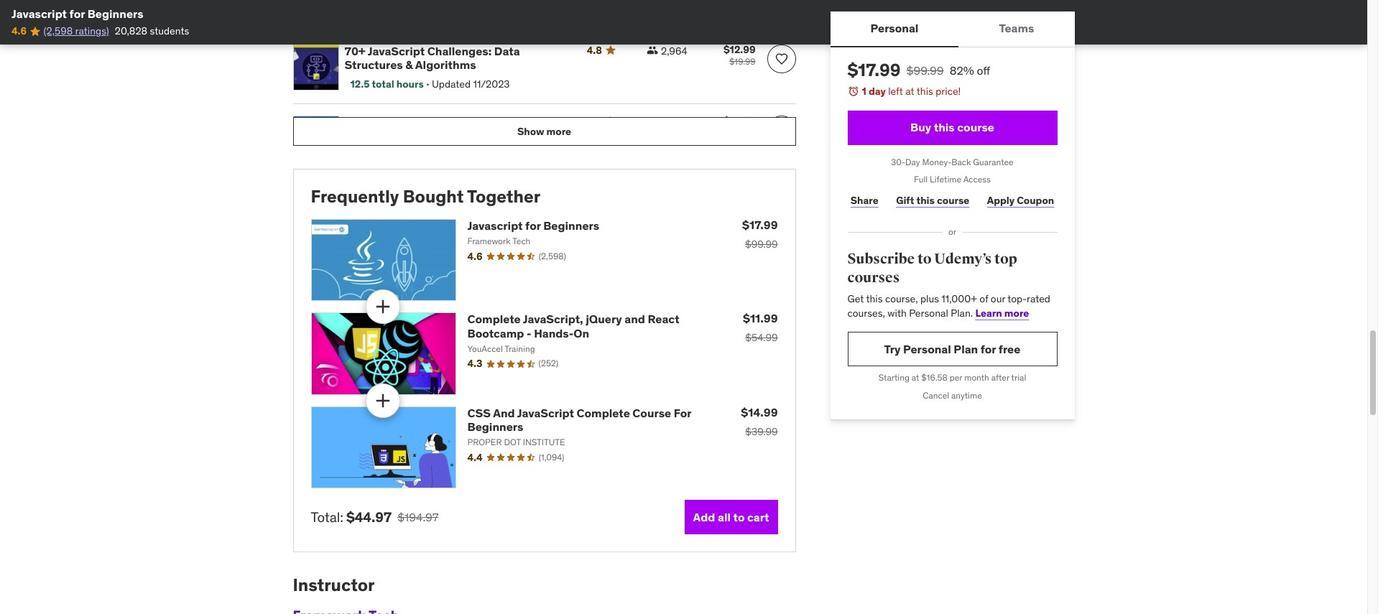 Task type: describe. For each thing, give the bounding box(es) containing it.
add all to cart
[[693, 510, 769, 524]]

per
[[950, 373, 963, 383]]

$16.58
[[922, 373, 948, 383]]

complete javascript, jquery and react bootcamp - hands-on link
[[468, 312, 680, 340]]

javascript inside css and javascript complete course for beginners proper dot institute
[[517, 406, 574, 420]]

total:
[[311, 509, 343, 526]]

(2,598)
[[539, 251, 566, 261]]

updated
[[432, 78, 471, 91]]

plus
[[921, 293, 939, 306]]

css and javascript complete course for beginners proper dot institute
[[468, 406, 692, 448]]

50 projects in 50 days - html, css & javascript link
[[345, 115, 570, 143]]

11/2023
[[473, 78, 510, 91]]

20,828 students
[[115, 25, 189, 38]]

$39.99
[[746, 425, 778, 438]]

updated 11/2023
[[432, 78, 510, 91]]

4.8
[[587, 44, 602, 57]]

proper
[[468, 437, 502, 448]]

try
[[884, 342, 901, 356]]

udemy's
[[935, 250, 992, 268]]

access
[[964, 174, 991, 185]]

cancel
[[923, 390, 950, 401]]

personal inside "get this course, plus 11,000+ of our top-rated courses, with personal plan."
[[909, 307, 949, 320]]

dot
[[504, 437, 521, 448]]

$15.99
[[724, 114, 756, 127]]

show more
[[517, 125, 571, 138]]

coupon
[[1017, 194, 1055, 207]]

$99.99 for $17.99 $99.99 82% off
[[907, 63, 944, 78]]

tech
[[513, 236, 531, 247]]

$44.97
[[346, 509, 392, 526]]

this down $17.99 $99.99 82% off
[[917, 85, 933, 98]]

to inside "subscribe to udemy's top courses"
[[918, 250, 932, 268]]

top-
[[1008, 293, 1027, 306]]

30-day money-back guarantee full lifetime access
[[891, 156, 1014, 185]]

javascript for beginners
[[11, 6, 143, 21]]

2598 reviews element
[[539, 251, 566, 263]]

this for gift
[[917, 194, 935, 207]]

price!
[[936, 85, 961, 98]]

4.6 for (2,598)
[[468, 250, 483, 263]]

javascript for beginners framework tech
[[468, 218, 599, 247]]

teams button
[[959, 11, 1075, 46]]

and
[[493, 406, 515, 420]]

teams
[[999, 21, 1035, 36]]

training
[[505, 343, 535, 354]]

show
[[517, 125, 544, 138]]

subscribe
[[848, 250, 915, 268]]

day
[[869, 85, 886, 98]]

wishlist image
[[774, 52, 789, 66]]

- inside complete javascript, jquery and react bootcamp - hands-on youaccel training
[[527, 326, 532, 340]]

subscribe to udemy's top courses
[[848, 250, 1017, 286]]

html,
[[475, 115, 510, 129]]

1
[[862, 85, 867, 98]]

css inside 50 projects in 50 days - html, css & javascript
[[513, 115, 536, 129]]

day
[[906, 156, 920, 167]]

complete inside css and javascript complete course for beginners proper dot institute
[[577, 406, 630, 420]]

structures
[[345, 58, 403, 72]]

ratings)
[[75, 25, 109, 38]]

2 vertical spatial personal
[[903, 342, 951, 356]]

anytime
[[952, 390, 982, 401]]

top
[[995, 250, 1017, 268]]

complete javascript, jquery and react bootcamp - hands-on youaccel training
[[468, 312, 680, 354]]

plan.
[[951, 307, 973, 320]]

gift this course
[[896, 194, 970, 207]]

20,828
[[115, 25, 147, 38]]

bootcamp
[[468, 326, 524, 340]]

hands-
[[534, 326, 574, 340]]

& inside 70+ javascript challenges: data structures & algorithms
[[406, 58, 413, 72]]

1 day left at this price!
[[862, 85, 961, 98]]

trial
[[1012, 373, 1027, 383]]

at inside starting at $16.58 per month after trial cancel anytime
[[912, 373, 920, 383]]

course,
[[885, 293, 918, 306]]

guarantee
[[973, 156, 1014, 167]]

for for javascript for beginners framework tech
[[525, 218, 541, 233]]

$99.99 for $17.99 $99.99
[[745, 238, 778, 251]]

to inside button
[[733, 510, 745, 524]]

xsmall image
[[647, 44, 658, 56]]

- inside 50 projects in 50 days - html, css & javascript
[[468, 115, 473, 129]]

$17.99 $99.99 82% off
[[848, 59, 991, 81]]

70+ javascript challenges: data structures & algorithms
[[345, 44, 520, 72]]

frequently
[[311, 185, 399, 208]]

javascript,
[[523, 312, 583, 327]]

get
[[848, 293, 864, 306]]

get this course, plus 11,000+ of our top-rated courses, with personal plan.
[[848, 293, 1051, 320]]

75,476
[[659, 116, 689, 129]]

back
[[952, 156, 971, 167]]

(2,598
[[44, 25, 73, 38]]

beginners for javascript for beginners framework tech
[[543, 218, 599, 233]]

bought
[[403, 185, 464, 208]]

learn more link
[[976, 307, 1029, 320]]

projects
[[361, 115, 407, 129]]

1 50 from the left
[[345, 115, 359, 129]]

2,964
[[661, 44, 688, 57]]



Task type: vqa. For each thing, say whether or not it's contained in the screenshot.
specialised
no



Task type: locate. For each thing, give the bounding box(es) containing it.
$194.97
[[398, 510, 439, 525]]

$12.99
[[724, 43, 756, 56]]

1 horizontal spatial to
[[918, 250, 932, 268]]

0 vertical spatial beginners
[[87, 6, 143, 21]]

javascript for javascript for beginners
[[11, 6, 67, 21]]

this for buy
[[934, 120, 955, 134]]

javascript up 12.5 total hours
[[368, 44, 425, 58]]

0 horizontal spatial javascript
[[11, 6, 67, 21]]

1 vertical spatial for
[[525, 218, 541, 233]]

30-
[[891, 156, 906, 167]]

0 horizontal spatial -
[[468, 115, 473, 129]]

to right all in the right bottom of the page
[[733, 510, 745, 524]]

for inside javascript for beginners framework tech
[[525, 218, 541, 233]]

1 horizontal spatial beginners
[[468, 420, 524, 434]]

complete
[[468, 312, 521, 327], [577, 406, 630, 420]]

4.6 left (2,598
[[11, 25, 27, 38]]

1 horizontal spatial for
[[525, 218, 541, 233]]

alarm image
[[848, 86, 859, 97]]

$11.99 $54.99
[[743, 311, 778, 344]]

plan
[[954, 342, 978, 356]]

our
[[991, 293, 1006, 306]]

1 horizontal spatial &
[[539, 115, 546, 129]]

personal
[[871, 21, 919, 36], [909, 307, 949, 320], [903, 342, 951, 356]]

2 50 from the left
[[422, 115, 436, 129]]

1 vertical spatial $99.99
[[745, 238, 778, 251]]

more down top-
[[1005, 307, 1029, 320]]

$14.99 $39.99
[[741, 405, 778, 438]]

beginners
[[87, 6, 143, 21], [543, 218, 599, 233], [468, 420, 524, 434]]

complete left course
[[577, 406, 630, 420]]

buy this course
[[911, 120, 995, 134]]

lifetime
[[930, 174, 962, 185]]

css left and at the left
[[468, 406, 491, 420]]

for up (2,598 ratings)
[[69, 6, 85, 21]]

0 horizontal spatial more
[[547, 125, 571, 138]]

0 horizontal spatial $99.99
[[745, 238, 778, 251]]

javascript left in
[[345, 129, 402, 143]]

$99.99
[[907, 63, 944, 78], [745, 238, 778, 251]]

this inside button
[[934, 120, 955, 134]]

1 vertical spatial to
[[733, 510, 745, 524]]

for for javascript for beginners
[[69, 6, 85, 21]]

4.3
[[468, 358, 483, 370]]

1 horizontal spatial $17.99
[[848, 59, 901, 81]]

students
[[150, 25, 189, 38]]

0 vertical spatial javascript
[[368, 44, 425, 58]]

12.5
[[350, 78, 370, 91]]

0 vertical spatial complete
[[468, 312, 521, 327]]

starting at $16.58 per month after trial cancel anytime
[[879, 373, 1027, 401]]

70+
[[345, 44, 366, 58]]

0 horizontal spatial 4.6
[[11, 25, 27, 38]]

1094 reviews element
[[539, 452, 565, 464]]

-
[[468, 115, 473, 129], [527, 326, 532, 340]]

personal up $16.58 on the right of page
[[903, 342, 951, 356]]

& right html,
[[539, 115, 546, 129]]

beginners inside css and javascript complete course for beginners proper dot institute
[[468, 420, 524, 434]]

javascript inside 70+ javascript challenges: data structures & algorithms
[[368, 44, 425, 58]]

1 vertical spatial css
[[468, 406, 491, 420]]

50 left projects
[[345, 115, 359, 129]]

0 vertical spatial course
[[957, 120, 995, 134]]

javascript inside 50 projects in 50 days - html, css & javascript
[[345, 129, 402, 143]]

to left udemy's
[[918, 250, 932, 268]]

show more button
[[293, 117, 796, 146]]

share
[[851, 194, 879, 207]]

more for learn more
[[1005, 307, 1029, 320]]

youaccel
[[468, 343, 503, 354]]

course for gift this course
[[937, 194, 970, 207]]

0 vertical spatial for
[[69, 6, 85, 21]]

course inside button
[[957, 120, 995, 134]]

0 vertical spatial $17.99
[[848, 59, 901, 81]]

1 vertical spatial javascript
[[345, 129, 402, 143]]

javascript up framework
[[468, 218, 523, 233]]

css
[[513, 115, 536, 129], [468, 406, 491, 420]]

free
[[999, 342, 1021, 356]]

2 vertical spatial javascript
[[517, 406, 574, 420]]

cart
[[747, 510, 769, 524]]

this inside "get this course, plus 11,000+ of our top-rated courses, with personal plan."
[[866, 293, 883, 306]]

jquery
[[586, 312, 622, 327]]

- right "days"
[[468, 115, 473, 129]]

(252)
[[539, 358, 559, 369]]

full
[[914, 174, 928, 185]]

personal inside button
[[871, 21, 919, 36]]

0 horizontal spatial $17.99
[[742, 218, 778, 232]]

xsmall image
[[644, 116, 656, 127]]

and
[[625, 312, 645, 327]]

javascript
[[11, 6, 67, 21], [468, 218, 523, 233]]

complete up youaccel
[[468, 312, 521, 327]]

share button
[[848, 186, 882, 215]]

learn more
[[976, 307, 1029, 320]]

- up training
[[527, 326, 532, 340]]

more for show more
[[547, 125, 571, 138]]

1 horizontal spatial javascript
[[468, 218, 523, 233]]

70+ javascript challenges: data structures & algorithms link
[[345, 44, 570, 72]]

1 horizontal spatial $99.99
[[907, 63, 944, 78]]

try personal plan for free link
[[848, 332, 1058, 367]]

0 vertical spatial 4.6
[[11, 25, 27, 38]]

apply coupon button
[[984, 186, 1058, 215]]

0 horizontal spatial beginners
[[87, 6, 143, 21]]

1 vertical spatial &
[[539, 115, 546, 129]]

252 reviews element
[[539, 358, 559, 370]]

$99.99 inside $17.99 $99.99
[[745, 238, 778, 251]]

$17.99 for $17.99 $99.99 82% off
[[848, 59, 901, 81]]

$54.99
[[746, 332, 778, 344]]

after
[[992, 373, 1010, 383]]

1 vertical spatial course
[[937, 194, 970, 207]]

0 horizontal spatial for
[[69, 6, 85, 21]]

this right buy
[[934, 120, 955, 134]]

1 horizontal spatial -
[[527, 326, 532, 340]]

for up 'tech' in the left of the page
[[525, 218, 541, 233]]

data
[[494, 44, 520, 58]]

4.6 for (2,598 ratings)
[[11, 25, 27, 38]]

courses
[[848, 269, 900, 286]]

2 vertical spatial for
[[981, 342, 996, 356]]

4.6
[[11, 25, 27, 38], [468, 250, 483, 263]]

together
[[467, 185, 541, 208]]

& inside 50 projects in 50 days - html, css & javascript
[[539, 115, 546, 129]]

& up hours
[[406, 58, 413, 72]]

1 vertical spatial $17.99
[[742, 218, 778, 232]]

0 vertical spatial more
[[547, 125, 571, 138]]

1 horizontal spatial complete
[[577, 406, 630, 420]]

$99.99 inside $17.99 $99.99 82% off
[[907, 63, 944, 78]]

all
[[718, 510, 731, 524]]

buy
[[911, 120, 932, 134]]

personal down the plus
[[909, 307, 949, 320]]

complete inside complete javascript, jquery and react bootcamp - hands-on youaccel training
[[468, 312, 521, 327]]

0 horizontal spatial 50
[[345, 115, 359, 129]]

4.6 down framework
[[468, 250, 483, 263]]

with
[[888, 307, 907, 320]]

beginners up 20,828
[[87, 6, 143, 21]]

instructor
[[293, 574, 375, 597]]

beginners up proper
[[468, 420, 524, 434]]

of
[[980, 293, 989, 306]]

&
[[406, 58, 413, 72], [539, 115, 546, 129]]

2 vertical spatial beginners
[[468, 420, 524, 434]]

personal button
[[830, 11, 959, 46]]

0 vertical spatial to
[[918, 250, 932, 268]]

1 horizontal spatial 4.6
[[468, 250, 483, 263]]

1 vertical spatial 4.6
[[468, 250, 483, 263]]

month
[[965, 373, 990, 383]]

at left $16.58 on the right of page
[[912, 373, 920, 383]]

for
[[674, 406, 692, 420]]

left
[[888, 85, 903, 98]]

challenges:
[[427, 44, 492, 58]]

for left free
[[981, 342, 996, 356]]

12.5 total hours
[[350, 78, 424, 91]]

0 horizontal spatial &
[[406, 58, 413, 72]]

0 horizontal spatial to
[[733, 510, 745, 524]]

1 vertical spatial personal
[[909, 307, 949, 320]]

1 vertical spatial complete
[[577, 406, 630, 420]]

course for buy this course
[[957, 120, 995, 134]]

(2,598 ratings)
[[44, 25, 109, 38]]

this up courses,
[[866, 293, 883, 306]]

framework
[[468, 236, 511, 247]]

tab list
[[830, 11, 1075, 47]]

0 vertical spatial &
[[406, 58, 413, 72]]

personal up $17.99 $99.99 82% off
[[871, 21, 919, 36]]

algorithms
[[415, 58, 476, 72]]

0 vertical spatial at
[[906, 85, 915, 98]]

beginners up (2,598)
[[543, 218, 599, 233]]

beginners for javascript for beginners
[[87, 6, 143, 21]]

apply
[[987, 194, 1015, 207]]

starting
[[879, 373, 910, 383]]

course down lifetime
[[937, 194, 970, 207]]

1 vertical spatial at
[[912, 373, 920, 383]]

$11.99
[[743, 311, 778, 326]]

0 horizontal spatial css
[[468, 406, 491, 420]]

at right left
[[906, 85, 915, 98]]

0 vertical spatial $99.99
[[907, 63, 944, 78]]

course up back
[[957, 120, 995, 134]]

more right show
[[547, 125, 571, 138]]

1 vertical spatial beginners
[[543, 218, 599, 233]]

javascript up (2,598
[[11, 6, 67, 21]]

tab list containing personal
[[830, 11, 1075, 47]]

beginners inside javascript for beginners framework tech
[[543, 218, 599, 233]]

1 vertical spatial more
[[1005, 307, 1029, 320]]

$17.99 for $17.99 $99.99
[[742, 218, 778, 232]]

this for get
[[866, 293, 883, 306]]

2 horizontal spatial beginners
[[543, 218, 599, 233]]

(1,094)
[[539, 452, 565, 463]]

more
[[547, 125, 571, 138], [1005, 307, 1029, 320]]

css inside css and javascript complete course for beginners proper dot institute
[[468, 406, 491, 420]]

add
[[693, 510, 715, 524]]

gift
[[896, 194, 914, 207]]

javascript up the institute
[[517, 406, 574, 420]]

on
[[574, 326, 589, 340]]

this right gift
[[917, 194, 935, 207]]

0 vertical spatial javascript
[[11, 6, 67, 21]]

hours
[[397, 78, 424, 91]]

0 vertical spatial css
[[513, 115, 536, 129]]

1 horizontal spatial 50
[[422, 115, 436, 129]]

50 right in
[[422, 115, 436, 129]]

1 vertical spatial -
[[527, 326, 532, 340]]

course
[[633, 406, 671, 420]]

css right html,
[[513, 115, 536, 129]]

javascript for javascript for beginners framework tech
[[468, 218, 523, 233]]

0 vertical spatial personal
[[871, 21, 919, 36]]

institute
[[523, 437, 565, 448]]

javascript inside javascript for beginners framework tech
[[468, 218, 523, 233]]

total: $44.97 $194.97
[[311, 509, 439, 526]]

2 horizontal spatial for
[[981, 342, 996, 356]]

react
[[648, 312, 680, 327]]

try personal plan for free
[[884, 342, 1021, 356]]

off
[[977, 63, 991, 78]]

gift this course link
[[893, 186, 973, 215]]

more inside show more button
[[547, 125, 571, 138]]

css and javascript complete course for beginners link
[[468, 406, 692, 434]]

0 horizontal spatial complete
[[468, 312, 521, 327]]

days
[[439, 115, 466, 129]]

total
[[372, 78, 394, 91]]

0 vertical spatial -
[[468, 115, 473, 129]]

1 horizontal spatial css
[[513, 115, 536, 129]]

1 vertical spatial javascript
[[468, 218, 523, 233]]

1 horizontal spatial more
[[1005, 307, 1029, 320]]

add all to cart button
[[685, 500, 778, 535]]



